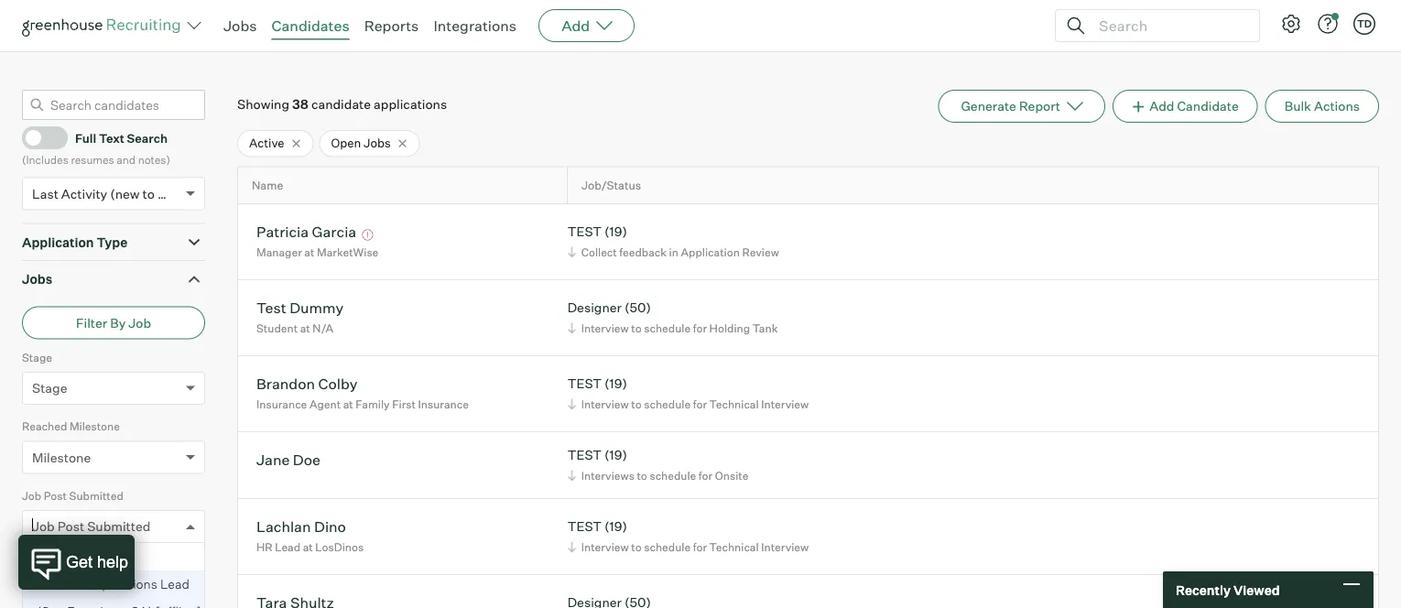 Task type: locate. For each thing, give the bounding box(es) containing it.
for left onsite
[[699, 469, 713, 483]]

to right interviews
[[637, 469, 648, 483]]

1 vertical spatial submitted
[[87, 519, 151, 535]]

3 (19) from the top
[[605, 447, 627, 463]]

brandon colby link
[[257, 374, 358, 395]]

to inside designer (50) interview to schedule for holding tank
[[631, 321, 642, 335]]

recently viewed
[[1176, 582, 1280, 598]]

2 technical from the top
[[710, 540, 759, 554]]

technical
[[710, 397, 759, 411], [710, 540, 759, 554]]

interview to schedule for technical interview link up test (19) interviews to schedule for onsite
[[565, 395, 814, 413]]

2 vertical spatial jobs
[[22, 271, 52, 287]]

insurance
[[257, 397, 307, 411], [418, 397, 469, 411]]

interview for brandon colby
[[581, 397, 629, 411]]

applications
[[374, 96, 447, 112]]

1 vertical spatial job
[[22, 489, 41, 503]]

generate
[[961, 98, 1017, 114]]

francisco,
[[67, 604, 128, 608]]

recently
[[1176, 582, 1231, 598]]

td
[[1358, 17, 1372, 30]]

0 vertical spatial add
[[562, 16, 590, 35]]

4 (19) from the top
[[605, 519, 627, 535]]

technical up onsite
[[710, 397, 759, 411]]

[offline]
[[156, 604, 201, 608]]

(19) up interviews
[[605, 447, 627, 463]]

for
[[693, 321, 707, 335], [693, 397, 707, 411], [699, 469, 713, 483], [693, 540, 707, 554]]

milestone down reached milestone
[[32, 450, 91, 466]]

first
[[392, 397, 416, 411]]

jobs right 'open'
[[364, 136, 391, 150]]

at down "patricia garcia" link
[[304, 245, 315, 259]]

reports link
[[364, 16, 419, 35]]

lead down lachlan on the bottom left of page
[[275, 540, 301, 554]]

reached milestone element
[[22, 418, 205, 487]]

2 (19) from the top
[[605, 376, 627, 392]]

at down "lachlan dino" link
[[303, 540, 313, 554]]

to left old)
[[143, 186, 155, 202]]

submitted
[[69, 489, 124, 503], [87, 519, 151, 535]]

0 horizontal spatial application
[[22, 234, 94, 250]]

0 vertical spatial milestone
[[70, 420, 120, 434]]

1 vertical spatial interview to schedule for technical interview link
[[565, 538, 814, 556]]

lachlan
[[257, 517, 311, 536]]

Pending submission checkbox
[[26, 591, 38, 603]]

38
[[292, 96, 309, 112]]

test down interviews
[[568, 519, 602, 535]]

at inside "brandon colby insurance agent at family first insurance"
[[343, 397, 353, 411]]

0 vertical spatial lead
[[275, 540, 301, 554]]

losdinos
[[315, 540, 364, 554]]

submitted down reached milestone element
[[69, 489, 124, 503]]

for down interviews to schedule for onsite link
[[693, 540, 707, 554]]

milestone
[[70, 420, 120, 434], [32, 450, 91, 466]]

0 vertical spatial job
[[129, 315, 151, 331]]

for left holding
[[693, 321, 707, 335]]

add candidate
[[1150, 98, 1239, 114]]

collect
[[581, 245, 617, 259]]

(19) for manager at marketwise
[[605, 224, 627, 240]]

1 vertical spatial technical
[[710, 540, 759, 554]]

0 horizontal spatial add
[[562, 16, 590, 35]]

test (19) interviews to schedule for onsite
[[568, 447, 749, 483]]

to down (50)
[[631, 321, 642, 335]]

to up test (19) interviews to schedule for onsite
[[631, 397, 642, 411]]

integrations
[[434, 16, 517, 35]]

interview to schedule for technical interview link for colby
[[565, 395, 814, 413]]

test down designer
[[568, 376, 602, 392]]

at
[[304, 245, 315, 259], [300, 321, 310, 335], [343, 397, 353, 411], [303, 540, 313, 554]]

2 test (19) interview to schedule for technical interview from the top
[[568, 519, 809, 554]]

(19) inside test (19) collect feedback in application review
[[605, 224, 627, 240]]

0 horizontal spatial lead
[[160, 576, 190, 592]]

add inside popup button
[[562, 16, 590, 35]]

jobs left candidates link
[[224, 16, 257, 35]]

test (19) interview to schedule for technical interview down interviews to schedule for onsite link
[[568, 519, 809, 554]]

1 horizontal spatial add
[[1150, 98, 1175, 114]]

0 vertical spatial technical
[[710, 397, 759, 411]]

schedule inside designer (50) interview to schedule for holding tank
[[644, 321, 691, 335]]

submitted up sent
[[87, 519, 151, 535]]

add button
[[539, 9, 635, 42]]

interview inside designer (50) interview to schedule for holding tank
[[581, 321, 629, 335]]

(san
[[37, 604, 64, 608]]

interview to schedule for technical interview link down interviews to schedule for onsite link
[[565, 538, 814, 556]]

submission
[[92, 591, 155, 606]]

activity
[[61, 186, 107, 202]]

0 vertical spatial post
[[44, 489, 67, 503]]

business operations lead (san francisco, ca) [offline] option
[[23, 571, 204, 608]]

reached milestone
[[22, 420, 120, 434]]

to inside test (19) interviews to schedule for onsite
[[637, 469, 648, 483]]

at down colby on the left bottom
[[343, 397, 353, 411]]

1 (19) from the top
[[605, 224, 627, 240]]

application right in
[[681, 245, 740, 259]]

at left n/a
[[300, 321, 310, 335]]

job post submitted down reached milestone element
[[22, 489, 124, 503]]

at inside test dummy student at n/a
[[300, 321, 310, 335]]

test dummy link
[[257, 298, 344, 319]]

garcia
[[312, 222, 357, 241]]

1 interview to schedule for technical interview link from the top
[[565, 395, 814, 413]]

candidate reports are now available! apply filters and select "view in app" element
[[939, 90, 1106, 123]]

to
[[143, 186, 155, 202], [631, 321, 642, 335], [631, 397, 642, 411], [637, 469, 648, 483], [631, 540, 642, 554]]

jobs down application type
[[22, 271, 52, 287]]

post
[[44, 489, 67, 503], [57, 519, 84, 535]]

0 vertical spatial jobs
[[224, 16, 257, 35]]

last
[[32, 186, 58, 202]]

schedule inside test (19) interviews to schedule for onsite
[[650, 469, 697, 483]]

schedule
[[644, 321, 691, 335], [644, 397, 691, 411], [650, 469, 697, 483], [644, 540, 691, 554]]

interview to schedule for technical interview link for dino
[[565, 538, 814, 556]]

application down last
[[22, 234, 94, 250]]

none field inside job post submitted element
[[32, 511, 37, 543]]

candidates link
[[272, 16, 350, 35]]

test inside test (19) collect feedback in application review
[[568, 224, 602, 240]]

1 vertical spatial add
[[1150, 98, 1175, 114]]

technical for brandon colby
[[710, 397, 759, 411]]

(19)
[[605, 224, 627, 240], [605, 376, 627, 392], [605, 447, 627, 463], [605, 519, 627, 535]]

2 interview to schedule for technical interview link from the top
[[565, 538, 814, 556]]

1 vertical spatial jobs
[[364, 136, 391, 150]]

stage
[[22, 351, 52, 364], [32, 380, 67, 396]]

interview for test dummy
[[581, 321, 629, 335]]

test
[[568, 224, 602, 240], [568, 376, 602, 392], [568, 447, 602, 463], [568, 519, 602, 535]]

business operations lead (san francisco, ca) [offline]
[[37, 576, 201, 608]]

0 vertical spatial test (19) interview to schedule for technical interview
[[568, 376, 809, 411]]

2 test from the top
[[568, 376, 602, 392]]

(19) up collect
[[605, 224, 627, 240]]

1 test from the top
[[568, 224, 602, 240]]

to down interviews to schedule for onsite link
[[631, 540, 642, 554]]

add candidate link
[[1113, 90, 1259, 123]]

None field
[[32, 511, 37, 543]]

1 vertical spatial lead
[[160, 576, 190, 592]]

(19) down designer
[[605, 376, 627, 392]]

marketwise
[[317, 245, 379, 259]]

lead
[[275, 540, 301, 554], [160, 576, 190, 592]]

0 horizontal spatial insurance
[[257, 397, 307, 411]]

1 vertical spatial post
[[57, 519, 84, 535]]

1 horizontal spatial insurance
[[418, 397, 469, 411]]

schedule up test (19) interviews to schedule for onsite
[[644, 397, 691, 411]]

1 vertical spatial test (19) interview to schedule for technical interview
[[568, 519, 809, 554]]

checkmark image
[[30, 131, 44, 144]]

test (19) interview to schedule for technical interview
[[568, 376, 809, 411], [568, 519, 809, 554]]

schedule left onsite
[[650, 469, 697, 483]]

1 horizontal spatial application
[[681, 245, 740, 259]]

test (19) interview to schedule for technical interview down interview to schedule for holding tank link
[[568, 376, 809, 411]]

4 test from the top
[[568, 519, 602, 535]]

at inside lachlan dino hr lead at losdinos
[[303, 540, 313, 554]]

type
[[97, 234, 128, 250]]

job post submitted
[[22, 489, 124, 503], [32, 519, 151, 535]]

hr
[[257, 540, 273, 554]]

filter by job button
[[22, 307, 205, 340]]

1 test (19) interview to schedule for technical interview from the top
[[568, 376, 809, 411]]

1 horizontal spatial lead
[[275, 540, 301, 554]]

0 vertical spatial interview to schedule for technical interview link
[[565, 395, 814, 413]]

(19) down interviews
[[605, 519, 627, 535]]

lead up [offline]
[[160, 576, 190, 592]]

bulk
[[1285, 98, 1312, 114]]

to be sent
[[45, 559, 101, 574]]

insurance down brandon
[[257, 397, 307, 411]]

candidates
[[86, 8, 295, 62], [272, 16, 350, 35]]

by
[[110, 315, 126, 331]]

test up interviews
[[568, 447, 602, 463]]

schedule down (50)
[[644, 321, 691, 335]]

patricia
[[257, 222, 309, 241]]

add
[[562, 16, 590, 35], [1150, 98, 1175, 114]]

bulk actions
[[1285, 98, 1360, 114]]

jane
[[257, 450, 290, 469]]

(includes
[[22, 153, 68, 166]]

interviews
[[581, 469, 635, 483]]

jobs
[[224, 16, 257, 35], [364, 136, 391, 150], [22, 271, 52, 287]]

2 horizontal spatial jobs
[[364, 136, 391, 150]]

open
[[331, 136, 361, 150]]

tank
[[753, 321, 778, 335]]

technical down onsite
[[710, 540, 759, 554]]

technical for lachlan dino
[[710, 540, 759, 554]]

job post submitted up sent
[[32, 519, 151, 535]]

test for manager at marketwise
[[568, 224, 602, 240]]

schedule down interviews to schedule for onsite link
[[644, 540, 691, 554]]

interview to schedule for technical interview link
[[565, 395, 814, 413], [565, 538, 814, 556]]

0 vertical spatial submitted
[[69, 489, 124, 503]]

schedule for dino
[[644, 540, 691, 554]]

candidate
[[1178, 98, 1239, 114]]

3 test from the top
[[568, 447, 602, 463]]

sent
[[78, 559, 101, 574]]

for up test (19) interviews to schedule for onsite
[[693, 397, 707, 411]]

1 technical from the top
[[710, 397, 759, 411]]

lead inside lachlan dino hr lead at losdinos
[[275, 540, 301, 554]]

milestone down stage element
[[70, 420, 120, 434]]

full text search (includes resumes and notes)
[[22, 131, 170, 166]]

for inside designer (50) interview to schedule for holding tank
[[693, 321, 707, 335]]

(19) inside test (19) interviews to schedule for onsite
[[605, 447, 627, 463]]

test up collect
[[568, 224, 602, 240]]

insurance right first
[[418, 397, 469, 411]]



Task type: vqa. For each thing, say whether or not it's contained in the screenshot.
Interview to schedule for Technical Interview link to the bottom
yes



Task type: describe. For each thing, give the bounding box(es) containing it.
showing
[[237, 96, 290, 112]]

patricia garcia
[[257, 222, 357, 241]]

test dummy student at n/a
[[257, 298, 344, 335]]

greenhouse recruiting image
[[22, 15, 187, 37]]

viewed
[[1234, 582, 1280, 598]]

0 vertical spatial stage
[[22, 351, 52, 364]]

jane doe link
[[257, 450, 321, 472]]

filter
[[76, 315, 107, 331]]

dummy
[[290, 298, 344, 317]]

in
[[669, 245, 679, 259]]

test
[[257, 298, 286, 317]]

notes)
[[138, 153, 170, 166]]

designer (50) interview to schedule for holding tank
[[568, 300, 778, 335]]

for inside test (19) interviews to schedule for onsite
[[699, 469, 713, 483]]

bulk actions link
[[1266, 90, 1380, 123]]

student
[[257, 321, 298, 335]]

report
[[1020, 98, 1061, 114]]

actions
[[1315, 98, 1360, 114]]

last activity (new to old) option
[[32, 186, 181, 202]]

jobs link
[[224, 16, 257, 35]]

test (19) interview to schedule for technical interview for colby
[[568, 376, 809, 411]]

old)
[[158, 186, 181, 202]]

to for brandon colby
[[631, 397, 642, 411]]

(50)
[[625, 300, 651, 316]]

job inside button
[[129, 315, 151, 331]]

colby
[[318, 374, 358, 393]]

holding
[[710, 321, 750, 335]]

open jobs
[[331, 136, 391, 150]]

application inside test (19) collect feedback in application review
[[681, 245, 740, 259]]

doe
[[293, 450, 321, 469]]

add for add candidate
[[1150, 98, 1175, 114]]

lachlan dino link
[[257, 517, 346, 538]]

text
[[99, 131, 124, 145]]

jane doe
[[257, 450, 321, 469]]

2 vertical spatial job
[[32, 519, 55, 535]]

pending
[[45, 591, 90, 606]]

designer
[[568, 300, 622, 316]]

n/a
[[313, 321, 333, 335]]

test (19) interview to schedule for technical interview for dino
[[568, 519, 809, 554]]

lachlan dino hr lead at losdinos
[[257, 517, 364, 554]]

integrations link
[[434, 16, 517, 35]]

(new
[[110, 186, 140, 202]]

generate report button
[[939, 90, 1106, 123]]

for for dino
[[693, 540, 707, 554]]

(19) for hr lead at losdinos
[[605, 519, 627, 535]]

to
[[45, 559, 59, 574]]

application type
[[22, 234, 128, 250]]

all candidates
[[22, 8, 295, 62]]

to for test dummy
[[631, 321, 642, 335]]

review
[[742, 245, 779, 259]]

feedback
[[620, 245, 667, 259]]

1 horizontal spatial jobs
[[224, 16, 257, 35]]

schedule for colby
[[644, 397, 691, 411]]

all
[[22, 8, 77, 62]]

to for lachlan dino
[[631, 540, 642, 554]]

test (19) collect feedback in application review
[[568, 224, 779, 259]]

interviews to schedule for onsite link
[[565, 467, 753, 484]]

dino
[[314, 517, 346, 536]]

active
[[249, 136, 284, 150]]

for for dummy
[[693, 321, 707, 335]]

add for add
[[562, 16, 590, 35]]

brandon colby insurance agent at family first insurance
[[257, 374, 469, 411]]

1 insurance from the left
[[257, 397, 307, 411]]

1 vertical spatial stage
[[32, 380, 67, 396]]

interview to schedule for holding tank link
[[565, 319, 783, 337]]

job post submitted element
[[22, 487, 205, 608]]

ca)
[[130, 604, 153, 608]]

full
[[75, 131, 96, 145]]

interview for lachlan dino
[[581, 540, 629, 554]]

and
[[117, 153, 136, 166]]

filter by job
[[76, 315, 151, 331]]

family
[[356, 397, 390, 411]]

test inside test (19) interviews to schedule for onsite
[[568, 447, 602, 463]]

for for colby
[[693, 397, 707, 411]]

collect feedback in application review link
[[565, 243, 784, 261]]

search
[[127, 131, 168, 145]]

lead inside "business operations lead (san francisco, ca) [offline]"
[[160, 576, 190, 592]]

brandon
[[257, 374, 315, 393]]

To be sent checkbox
[[26, 559, 38, 571]]

resumes
[[71, 153, 114, 166]]

stage element
[[22, 349, 205, 418]]

Search candidates field
[[22, 90, 205, 120]]

schedule for dummy
[[644, 321, 691, 335]]

job/status
[[582, 178, 641, 193]]

0 horizontal spatial jobs
[[22, 271, 52, 287]]

2 insurance from the left
[[418, 397, 469, 411]]

generate report
[[961, 98, 1061, 114]]

1 vertical spatial milestone
[[32, 450, 91, 466]]

td button
[[1350, 9, 1380, 38]]

reports
[[364, 16, 419, 35]]

1 vertical spatial job post submitted
[[32, 519, 151, 535]]

patricia garcia has been in application review for more than 5 days image
[[360, 230, 376, 241]]

Search text field
[[1095, 12, 1243, 39]]

test for hr lead at losdinos
[[568, 519, 602, 535]]

0 vertical spatial job post submitted
[[22, 489, 124, 503]]

(19) for insurance agent at family first insurance
[[605, 376, 627, 392]]

test for insurance agent at family first insurance
[[568, 376, 602, 392]]

manager
[[257, 245, 302, 259]]

name
[[252, 178, 283, 193]]

last activity (new to old)
[[32, 186, 181, 202]]

patricia garcia link
[[257, 222, 357, 243]]

operations
[[92, 576, 157, 592]]

td button
[[1354, 13, 1376, 35]]

business
[[37, 576, 90, 592]]

candidate
[[311, 96, 371, 112]]

manager at marketwise
[[257, 245, 379, 259]]

showing 38 candidate applications
[[237, 96, 447, 112]]

configure image
[[1281, 13, 1303, 35]]

reached
[[22, 420, 67, 434]]

be
[[61, 559, 75, 574]]



